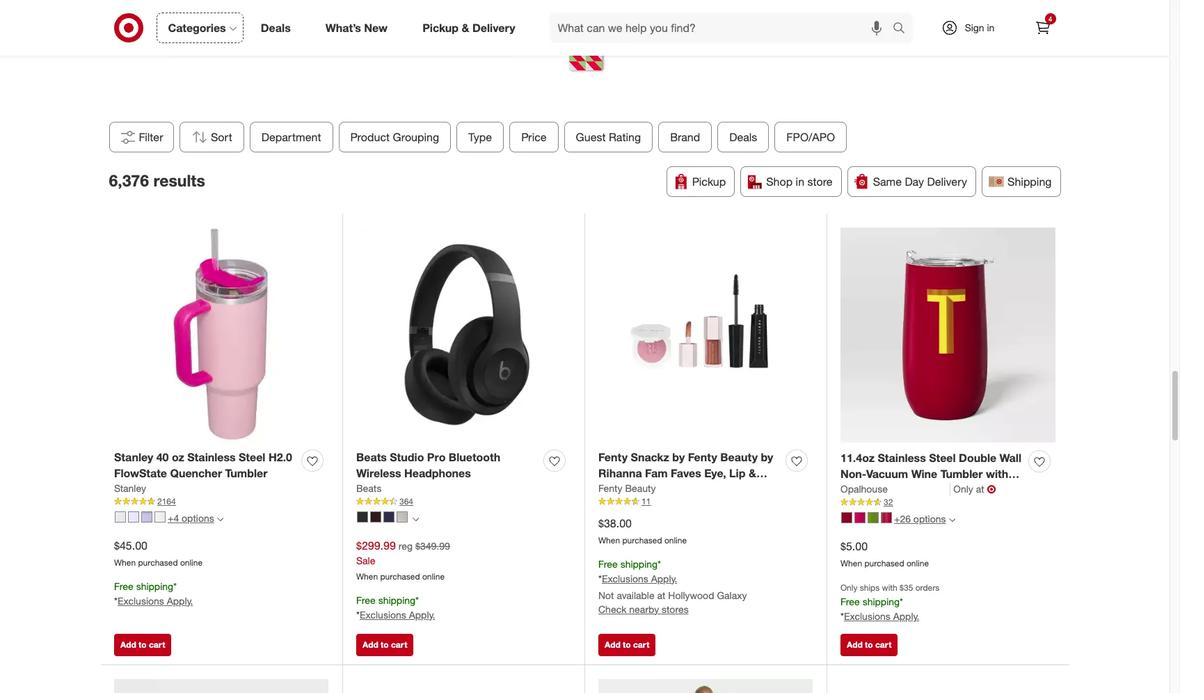 Task type: vqa. For each thing, say whether or not it's contained in the screenshot.
YOU in Q: Hi can u copy a paper from a book? That means does the copier have a cover to open not a feeder which you have to unstaple the book? Fay - 6 years ago
no



Task type: locate. For each thing, give the bounding box(es) containing it.
purchased inside '$45.00 when purchased online'
[[138, 558, 178, 568]]

shipping down '$45.00 when purchased online'
[[136, 581, 173, 592]]

online inside $5.00 when purchased online
[[907, 558, 930, 569]]

fenty
[[599, 451, 628, 465], [688, 451, 718, 465], [599, 483, 623, 494]]

online inside $38.00 when purchased online
[[665, 535, 687, 546]]

2 add to cart from the left
[[363, 640, 408, 651]]

1 horizontal spatial free shipping * * exclusions apply.
[[357, 595, 435, 621]]

0 vertical spatial beats
[[357, 451, 387, 465]]

exclusions apply. link up 'available'
[[602, 573, 678, 585]]

apply. up hollywood
[[652, 573, 678, 585]]

exclusions apply. link
[[602, 573, 678, 585], [118, 595, 193, 607], [360, 609, 435, 621], [845, 611, 920, 622]]

same day delivery
[[874, 175, 968, 189]]

1 add to cart from the left
[[120, 640, 165, 651]]

1 horizontal spatial stainless
[[878, 451, 927, 465]]

to for stanley 40 oz stainless steel h2.0 flowstate quencher tumbler
[[139, 640, 147, 651]]

0 vertical spatial at
[[977, 483, 985, 495]]

nearby
[[630, 603, 660, 615]]

0 horizontal spatial -
[[681, 483, 685, 497]]

1 horizontal spatial delivery
[[928, 175, 968, 189]]

brilliant white image
[[115, 512, 126, 523]]

apply. for stanley 40 oz stainless steel h2.0 flowstate quencher tumbler
[[167, 595, 193, 607]]

beauty down highlighter
[[623, 498, 661, 512]]

tumbler inside the stanley 40 oz stainless steel h2.0 flowstate quencher tumbler
[[225, 467, 268, 481]]

in
[[988, 22, 995, 33], [796, 175, 805, 189]]

all colors + 26 more colors image
[[949, 517, 956, 523]]

1 horizontal spatial only
[[954, 483, 974, 495]]

beauty
[[721, 451, 758, 465], [626, 483, 656, 494], [623, 498, 661, 512]]

only left ships
[[841, 583, 858, 593]]

1 horizontal spatial &
[[749, 467, 757, 481]]

at left ¬
[[977, 483, 985, 495]]

online inside $299.99 reg $349.99 sale when purchased online
[[423, 572, 445, 582]]

shipping down ships
[[863, 596, 900, 608]]

0 horizontal spatial stainless
[[187, 451, 236, 465]]

1 beats from the top
[[357, 451, 387, 465]]

2 stanley from the top
[[114, 483, 146, 494]]

$35
[[900, 583, 914, 593]]

beats inside beats studio pro bluetooth wireless headphones
[[357, 451, 387, 465]]

purchased inside $38.00 when purchased online
[[623, 535, 663, 546]]

1 horizontal spatial pickup
[[693, 175, 726, 189]]

0 horizontal spatial tumbler
[[225, 467, 268, 481]]

0 horizontal spatial by
[[673, 451, 685, 465]]

free shipping * * exclusions apply. down '$45.00 when purchased online'
[[114, 581, 193, 607]]

at inside only at ¬
[[977, 483, 985, 495]]

with
[[987, 467, 1009, 481], [883, 583, 898, 593]]

snackz
[[631, 451, 670, 465]]

options left all colors + 26 more colors element at the right of the page
[[914, 513, 947, 525]]

purchased down the reg
[[381, 572, 420, 582]]

1 horizontal spatial options
[[914, 513, 947, 525]]

2 vertical spatial beauty
[[623, 498, 661, 512]]

3 to from the left
[[623, 640, 631, 651]]

when down the $5.00
[[841, 558, 863, 569]]

only at ¬
[[954, 483, 997, 496]]

2 - from the left
[[755, 483, 760, 497]]

exclusions apply. link down ships
[[845, 611, 920, 622]]

when inside '$45.00 when purchased online'
[[114, 558, 136, 568]]

to
[[139, 640, 147, 651], [381, 640, 389, 651], [623, 640, 631, 651], [866, 640, 874, 651]]

0 vertical spatial only
[[954, 483, 974, 495]]

online for $38.00
[[665, 535, 687, 546]]

fenty for fenty beauty
[[599, 483, 623, 494]]

4 to from the left
[[866, 640, 874, 651]]

deals inside 'button'
[[730, 130, 758, 144]]

new
[[364, 21, 388, 35]]

brand button
[[659, 122, 712, 153]]

small travel accessory organizer off-white - brightroom™ image
[[114, 679, 329, 694], [114, 679, 329, 694]]

beauty up 11
[[626, 483, 656, 494]]

what's
[[326, 21, 361, 35]]

price
[[521, 130, 547, 144]]

beauty up lip
[[721, 451, 758, 465]]

beats studio pro bluetooth wireless headphones link
[[357, 450, 538, 482]]

0 horizontal spatial with
[[883, 583, 898, 593]]

*
[[658, 558, 662, 570], [599, 573, 602, 585], [173, 581, 177, 592], [416, 595, 419, 606], [114, 595, 118, 607], [900, 596, 904, 608], [357, 609, 360, 621], [841, 611, 845, 622]]

exclusions up 'available'
[[602, 573, 649, 585]]

options inside +26 options dropdown button
[[914, 513, 947, 525]]

apply. down $35
[[894, 611, 920, 622]]

0 horizontal spatial only
[[841, 583, 858, 593]]

purchased down the $45.00
[[138, 558, 178, 568]]

stanley up flowstate
[[114, 451, 153, 465]]

free down the $5.00
[[841, 596, 860, 608]]

fenty up rihanna
[[599, 451, 628, 465]]

online inside '$45.00 when purchased online'
[[180, 558, 203, 568]]

options inside the '+4 options' dropdown button
[[182, 513, 214, 524]]

cart
[[149, 640, 165, 651], [391, 640, 408, 651], [634, 640, 650, 651], [876, 640, 892, 651]]

exclusions inside free shipping * * exclusions apply. not available at hollywood galaxy check nearby stores
[[602, 573, 649, 585]]

3 add from the left
[[605, 640, 621, 651]]

"c" jade image
[[868, 512, 879, 523]]

4 cart from the left
[[876, 640, 892, 651]]

2 to from the left
[[381, 640, 389, 651]]

options
[[182, 513, 214, 524], [914, 513, 947, 525]]

when for $38.00
[[599, 535, 621, 546]]

with left $35
[[883, 583, 898, 593]]

add to cart for 11.4oz stainless steel double wall non-vacuum wine tumbler with slide lid
[[847, 640, 892, 651]]

deals link
[[249, 13, 308, 43]]

opalhouse
[[841, 483, 888, 495]]

product grouping button
[[339, 122, 451, 153]]

with up ¬
[[987, 467, 1009, 481]]

3 add to cart button from the left
[[599, 635, 656, 657]]

1 cart from the left
[[149, 640, 165, 651]]

sale
[[357, 555, 376, 567]]

purchased up ships
[[865, 558, 905, 569]]

exclusions for beats studio pro bluetooth wireless headphones
[[360, 609, 407, 621]]

exclusions down sale at the left bottom
[[360, 609, 407, 621]]

shipping inside free shipping * * exclusions apply. not available at hollywood galaxy check nearby stores
[[621, 558, 658, 570]]

online down $349.99
[[423, 572, 445, 582]]

free down sale at the left bottom
[[357, 595, 376, 606]]

exclusions down '$45.00 when purchased online'
[[118, 595, 164, 607]]

set
[[660, 483, 678, 497]]

3 cart from the left
[[634, 640, 650, 651]]

purchased for $45.00
[[138, 558, 178, 568]]

2 add from the left
[[363, 640, 379, 651]]

free for fenty snackz by fenty beauty by rihanna fam faves eye, lip & highlighter set - 3.542oz/3pc - ulta beauty
[[599, 558, 618, 570]]

delivery for same day delivery
[[928, 175, 968, 189]]

shipping down $299.99 reg $349.99 sale when purchased online on the bottom left of page
[[379, 595, 416, 606]]

grouping
[[393, 130, 439, 144]]

reg
[[399, 540, 413, 552]]

ulta
[[599, 498, 620, 512]]

What can we help you find? suggestions appear below search field
[[550, 13, 897, 43]]

beats link
[[357, 482, 382, 496]]

free down the $45.00
[[114, 581, 134, 592]]

faves
[[671, 467, 702, 481]]

stainless inside the 11.4oz stainless steel double wall non-vacuum wine tumbler with slide lid
[[878, 451, 927, 465]]

0 vertical spatial pickup
[[423, 21, 459, 35]]

stanley inside the stanley 40 oz stainless steel h2.0 flowstate quencher tumbler
[[114, 451, 153, 465]]

4 add from the left
[[847, 640, 863, 651]]

type button
[[457, 122, 504, 153]]

stanley down flowstate
[[114, 483, 146, 494]]

exclusions down ships
[[845, 611, 891, 622]]

1 vertical spatial &
[[749, 467, 757, 481]]

only up 32 link at the bottom
[[954, 483, 974, 495]]

add to cart
[[120, 640, 165, 651], [363, 640, 408, 651], [605, 640, 650, 651], [847, 640, 892, 651]]

when inside $38.00 when purchased online
[[599, 535, 621, 546]]

stanley for stanley
[[114, 483, 146, 494]]

only inside only at ¬
[[954, 483, 974, 495]]

1 vertical spatial only
[[841, 583, 858, 593]]

to for fenty snackz by fenty beauty by rihanna fam faves eye, lip & highlighter set - 3.542oz/3pc - ulta beauty
[[623, 640, 631, 651]]

free up not
[[599, 558, 618, 570]]

add for beats studio pro bluetooth wireless headphones
[[363, 640, 379, 651]]

cart for 11.4oz stainless steel double wall non-vacuum wine tumbler with slide lid
[[876, 640, 892, 651]]

beats
[[357, 451, 387, 465], [357, 483, 382, 494]]

2 cart from the left
[[391, 640, 408, 651]]

fpo/apo button
[[775, 122, 847, 153]]

apply. down $299.99 reg $349.99 sale when purchased online on the bottom left of page
[[409, 609, 435, 621]]

online down +4 options at left bottom
[[180, 558, 203, 568]]

cart for beats studio pro bluetooth wireless headphones
[[391, 640, 408, 651]]

exclusions apply. link down $299.99 reg $349.99 sale when purchased online on the bottom left of page
[[360, 609, 435, 621]]

1 vertical spatial pickup
[[693, 175, 726, 189]]

deals left what's
[[261, 21, 291, 35]]

1 to from the left
[[139, 640, 147, 651]]

shipping for beats studio pro bluetooth wireless headphones
[[379, 595, 416, 606]]

purchased down $38.00
[[623, 535, 663, 546]]

1 horizontal spatial deals
[[730, 130, 758, 144]]

0 horizontal spatial &
[[462, 21, 470, 35]]

deals right brand "button"
[[730, 130, 758, 144]]

stanley
[[114, 451, 153, 465], [114, 483, 146, 494]]

tumbler up 2164 link
[[225, 467, 268, 481]]

online for $45.00
[[180, 558, 203, 568]]

search button
[[887, 13, 920, 46]]

1 vertical spatial beats
[[357, 483, 382, 494]]

add for 11.4oz stainless steel double wall non-vacuum wine tumbler with slide lid
[[847, 640, 863, 651]]

1 horizontal spatial at
[[977, 483, 985, 495]]

add to cart for fenty snackz by fenty beauty by rihanna fam faves eye, lip & highlighter set - 3.542oz/3pc - ulta beauty
[[605, 640, 650, 651]]

delivery inside button
[[928, 175, 968, 189]]

pickup right new on the top left of page
[[423, 21, 459, 35]]

online
[[665, 535, 687, 546], [180, 558, 203, 568], [907, 558, 930, 569], [423, 572, 445, 582]]

purchased inside $5.00 when purchased online
[[865, 558, 905, 569]]

with inside the 11.4oz stainless steel double wall non-vacuum wine tumbler with slide lid
[[987, 467, 1009, 481]]

3 add to cart from the left
[[605, 640, 650, 651]]

stainless inside the stanley 40 oz stainless steel h2.0 flowstate quencher tumbler
[[187, 451, 236, 465]]

$299.99 reg $349.99 sale when purchased online
[[357, 539, 450, 582]]

flowstate
[[114, 467, 167, 481]]

h2.0
[[269, 451, 292, 465]]

in left store
[[796, 175, 805, 189]]

purchased for $38.00
[[623, 535, 663, 546]]

0 vertical spatial deals
[[261, 21, 291, 35]]

online up free shipping * * exclusions apply. not available at hollywood galaxy check nearby stores
[[665, 535, 687, 546]]

headphones
[[405, 467, 471, 481]]

non-
[[841, 467, 867, 481]]

department
[[261, 130, 321, 144]]

only inside only ships with $35 orders free shipping * * exclusions apply.
[[841, 583, 858, 593]]

pickup down brand
[[693, 175, 726, 189]]

1 vertical spatial in
[[796, 175, 805, 189]]

1 horizontal spatial -
[[755, 483, 760, 497]]

1 add to cart button from the left
[[114, 635, 172, 657]]

exclusions apply. link down '$45.00 when purchased online'
[[118, 595, 193, 607]]

in inside button
[[796, 175, 805, 189]]

tumbler for double
[[941, 467, 984, 481]]

beats up wireless
[[357, 451, 387, 465]]

free inside free shipping * * exclusions apply. not available at hollywood galaxy check nearby stores
[[599, 558, 618, 570]]

11.4oz stainless steel double wall non-vacuum wine tumbler with slide lid image
[[841, 228, 1056, 443], [841, 228, 1056, 443]]

only for ¬
[[954, 483, 974, 495]]

stainless up vacuum
[[878, 451, 927, 465]]

when for $5.00
[[841, 558, 863, 569]]

add for fenty snackz by fenty beauty by rihanna fam faves eye, lip & highlighter set - 3.542oz/3pc - ulta beauty
[[605, 640, 621, 651]]

when down $38.00
[[599, 535, 621, 546]]

when inside $5.00 when purchased online
[[841, 558, 863, 569]]

apply. inside free shipping * * exclusions apply. not available at hollywood galaxy check nearby stores
[[652, 573, 678, 585]]

at up stores
[[658, 590, 666, 601]]

only ships with $35 orders free shipping * * exclusions apply.
[[841, 583, 940, 622]]

price button
[[510, 122, 559, 153]]

0 horizontal spatial deals
[[261, 21, 291, 35]]

0 horizontal spatial free shipping * * exclusions apply.
[[114, 581, 193, 607]]

0 horizontal spatial in
[[796, 175, 805, 189]]

beats for beats studio pro bluetooth wireless headphones
[[357, 451, 387, 465]]

steel
[[239, 451, 266, 465], [930, 451, 956, 465]]

at inside free shipping * * exclusions apply. not available at hollywood galaxy check nearby stores
[[658, 590, 666, 601]]

steel up wine
[[930, 451, 956, 465]]

shipping inside only ships with $35 orders free shipping * * exclusions apply.
[[863, 596, 900, 608]]

stainless up the 'quencher'
[[187, 451, 236, 465]]

in right sign
[[988, 22, 995, 33]]

tumbler up only at ¬
[[941, 467, 984, 481]]

- right 3.542oz/3pc
[[755, 483, 760, 497]]

men's plaid flannel matching family pajama set - wondershop™ green image
[[599, 679, 813, 694], [599, 679, 813, 694]]

free shipping * * exclusions apply. down $299.99 reg $349.99 sale when purchased online on the bottom left of page
[[357, 595, 435, 621]]

- right set
[[681, 483, 685, 497]]

deals for deals 'button'
[[730, 130, 758, 144]]

364 link
[[357, 496, 571, 508]]

stanley for stanley 40 oz stainless steel h2.0 flowstate quencher tumbler
[[114, 451, 153, 465]]

stanley 40 oz stainless steel h2.0 flowstate quencher tumbler image
[[114, 228, 329, 442], [114, 228, 329, 442]]

in for sign
[[988, 22, 995, 33]]

navy image
[[384, 512, 395, 523]]

add to cart button for stanley 40 oz stainless steel h2.0 flowstate quencher tumbler
[[114, 635, 172, 657]]

0 vertical spatial with
[[987, 467, 1009, 481]]

add
[[120, 640, 136, 651], [363, 640, 379, 651], [605, 640, 621, 651], [847, 640, 863, 651]]

stainless
[[187, 451, 236, 465], [878, 451, 927, 465]]

32
[[884, 497, 894, 508]]

all colors image
[[413, 516, 419, 523]]

1 vertical spatial stanley
[[114, 483, 146, 494]]

same
[[874, 175, 902, 189]]

lid
[[870, 483, 887, 497]]

2 add to cart button from the left
[[357, 635, 414, 657]]

0 vertical spatial stanley
[[114, 451, 153, 465]]

apply.
[[652, 573, 678, 585], [167, 595, 193, 607], [409, 609, 435, 621], [894, 611, 920, 622]]

studio
[[390, 451, 424, 465]]

0 horizontal spatial delivery
[[473, 21, 516, 35]]

pickup inside button
[[693, 175, 726, 189]]

0 horizontal spatial pickup
[[423, 21, 459, 35]]

1 horizontal spatial steel
[[930, 451, 956, 465]]

4 add to cart button from the left
[[841, 635, 898, 657]]

to for beats studio pro bluetooth wireless headphones
[[381, 640, 389, 651]]

apply. down '$45.00 when purchased online'
[[167, 595, 193, 607]]

fam
[[646, 467, 668, 481]]

1 add from the left
[[120, 640, 136, 651]]

1 horizontal spatial tumbler
[[941, 467, 984, 481]]

add to cart for beats studio pro bluetooth wireless headphones
[[363, 640, 408, 651]]

when down sale at the left bottom
[[357, 572, 378, 582]]

store
[[808, 175, 833, 189]]

fpo/apo
[[787, 130, 835, 144]]

0 horizontal spatial steel
[[239, 451, 266, 465]]

when down the $45.00
[[114, 558, 136, 568]]

+26
[[895, 513, 911, 525]]

check
[[599, 603, 627, 615]]

1 horizontal spatial with
[[987, 467, 1009, 481]]

1 vertical spatial at
[[658, 590, 666, 601]]

steel left h2.0
[[239, 451, 266, 465]]

options left all colors + 4 more colors element
[[182, 513, 214, 524]]

fenty snackz by fenty beauty by rihanna fam faves eye, lip & highlighter set - 3.542oz/3pc - ulta beauty image
[[599, 228, 813, 442], [599, 228, 813, 442]]

0 vertical spatial delivery
[[473, 21, 516, 35]]

1 horizontal spatial in
[[988, 22, 995, 33]]

0 horizontal spatial options
[[182, 513, 214, 524]]

online for $5.00
[[907, 558, 930, 569]]

2 beats from the top
[[357, 483, 382, 494]]

shipping up 'available'
[[621, 558, 658, 570]]

eye,
[[705, 467, 727, 481]]

4 add to cart from the left
[[847, 640, 892, 651]]

tumbler inside the 11.4oz stainless steel double wall non-vacuum wine tumbler with slide lid
[[941, 467, 984, 481]]

double
[[960, 451, 997, 465]]

1 horizontal spatial by
[[761, 451, 774, 465]]

0 vertical spatial in
[[988, 22, 995, 33]]

1 stanley from the top
[[114, 451, 153, 465]]

online up orders
[[907, 558, 930, 569]]

1 vertical spatial deals
[[730, 130, 758, 144]]

exclusions
[[602, 573, 649, 585], [118, 595, 164, 607], [360, 609, 407, 621], [845, 611, 891, 622]]

beats down wireless
[[357, 483, 382, 494]]

0 horizontal spatial at
[[658, 590, 666, 601]]

results
[[153, 171, 205, 190]]

fenty up eye,
[[688, 451, 718, 465]]

exclusions inside only ships with $35 orders free shipping * * exclusions apply.
[[845, 611, 891, 622]]

1 vertical spatial delivery
[[928, 175, 968, 189]]

shipping for stanley 40 oz stainless steel h2.0 flowstate quencher tumbler
[[136, 581, 173, 592]]

1 vertical spatial with
[[883, 583, 898, 593]]

fenty up ulta
[[599, 483, 623, 494]]

beats studio pro bluetooth wireless headphones image
[[357, 228, 571, 442], [357, 228, 571, 442]]

delivery
[[473, 21, 516, 35], [928, 175, 968, 189]]

apply. for beats studio pro bluetooth wireless headphones
[[409, 609, 435, 621]]

day
[[906, 175, 925, 189]]



Task type: describe. For each thing, give the bounding box(es) containing it.
opalhouse link
[[841, 483, 951, 496]]

fenty snackz by fenty beauty by rihanna fam faves eye, lip & highlighter set - 3.542oz/3pc - ulta beauty link
[[599, 450, 781, 512]]

filter
[[139, 130, 163, 144]]

free shipping * * exclusions apply. not available at hollywood galaxy check nearby stores
[[599, 558, 747, 615]]

& inside fenty snackz by fenty beauty by rihanna fam faves eye, lip & highlighter set - 3.542oz/3pc - ulta beauty
[[749, 467, 757, 481]]

free for beats studio pro bluetooth wireless headphones
[[357, 595, 376, 606]]

brand
[[670, 130, 700, 144]]

orders
[[916, 583, 940, 593]]

$45.00 when purchased online
[[114, 539, 203, 568]]

stanley 40 oz stainless steel h2.0 flowstate quencher tumbler
[[114, 451, 292, 481]]

sign
[[966, 22, 985, 33]]

when inside $299.99 reg $349.99 sale when purchased online
[[357, 572, 378, 582]]

+4 options
[[168, 513, 214, 524]]

beats studio pro bluetooth wireless headphones
[[357, 451, 501, 481]]

product grouping
[[350, 130, 439, 144]]

deals button
[[718, 122, 769, 153]]

stanley link
[[114, 482, 146, 496]]

"b" vibrant pink image
[[855, 512, 866, 523]]

0 vertical spatial &
[[462, 21, 470, 35]]

deals for deals link
[[261, 21, 291, 35]]

tumbler for stainless
[[225, 467, 268, 481]]

sign in
[[966, 22, 995, 33]]

rating
[[609, 130, 641, 144]]

with inside only ships with $35 orders free shipping * * exclusions apply.
[[883, 583, 898, 593]]

free shipping * * exclusions apply. for beats studio pro bluetooth wireless headphones
[[357, 595, 435, 621]]

2164
[[157, 496, 176, 507]]

sort
[[211, 130, 232, 144]]

when for $45.00
[[114, 558, 136, 568]]

pickup for pickup & delivery
[[423, 21, 459, 35]]

$38.00
[[599, 517, 632, 531]]

shipping for fenty snackz by fenty beauty by rihanna fam faves eye, lip & highlighter set - 3.542oz/3pc - ulta beauty
[[621, 558, 658, 570]]

shop
[[767, 175, 793, 189]]

$299.99
[[357, 539, 396, 553]]

what's new
[[326, 21, 388, 35]]

wisteria image
[[128, 512, 139, 523]]

only for with
[[841, 583, 858, 593]]

in for shop
[[796, 175, 805, 189]]

all colors + 4 more colors image
[[217, 516, 223, 523]]

all colors + 4 more colors element
[[217, 515, 223, 523]]

"d" red image
[[882, 512, 893, 523]]

not
[[599, 590, 615, 601]]

ships
[[860, 583, 880, 593]]

1 by from the left
[[673, 451, 685, 465]]

fenty for fenty snackz by fenty beauty by rihanna fam faves eye, lip & highlighter set - 3.542oz/3pc - ulta beauty
[[599, 451, 628, 465]]

free inside only ships with $35 orders free shipping * * exclusions apply.
[[841, 596, 860, 608]]

6,376
[[109, 171, 149, 190]]

rihanna
[[599, 467, 642, 481]]

wisteria tie dye image
[[141, 512, 152, 523]]

0 vertical spatial beauty
[[721, 451, 758, 465]]

guest rating button
[[564, 122, 653, 153]]

steel inside the 11.4oz stainless steel double wall non-vacuum wine tumbler with slide lid
[[930, 451, 956, 465]]

pickup & delivery link
[[411, 13, 533, 43]]

exclusions for stanley 40 oz stainless steel h2.0 flowstate quencher tumbler
[[118, 595, 164, 607]]

cart for fenty snackz by fenty beauty by rihanna fam faves eye, lip & highlighter set - 3.542oz/3pc - ulta beauty
[[634, 640, 650, 651]]

$349.99
[[416, 540, 450, 552]]

highlighter
[[599, 483, 657, 497]]

quencher
[[170, 467, 222, 481]]

steel inside the stanley 40 oz stainless steel h2.0 flowstate quencher tumbler
[[239, 451, 266, 465]]

all colors element
[[413, 515, 419, 523]]

search
[[887, 22, 920, 36]]

6,376 results
[[109, 171, 205, 190]]

wireless
[[357, 467, 401, 481]]

sign in link
[[930, 13, 1017, 43]]

$5.00
[[841, 540, 868, 554]]

galaxy
[[718, 590, 747, 601]]

11 link
[[599, 496, 813, 508]]

"t" red image
[[842, 512, 853, 523]]

beats for beats
[[357, 483, 382, 494]]

1 - from the left
[[681, 483, 685, 497]]

wine
[[912, 467, 938, 481]]

categories link
[[156, 13, 244, 43]]

frost/electric yellow image
[[155, 512, 166, 523]]

apply. for fenty snackz by fenty beauty by rihanna fam faves eye, lip & highlighter set - 3.542oz/3pc - ulta beauty
[[652, 573, 678, 585]]

available
[[617, 590, 655, 601]]

pickup button
[[667, 167, 735, 197]]

stores
[[662, 603, 689, 615]]

364
[[400, 496, 414, 507]]

+26 options button
[[836, 508, 962, 531]]

$45.00
[[114, 539, 148, 553]]

black image
[[357, 512, 368, 523]]

type
[[468, 130, 492, 144]]

1 vertical spatial beauty
[[626, 483, 656, 494]]

add to cart button for 11.4oz stainless steel double wall non-vacuum wine tumbler with slide lid
[[841, 635, 898, 657]]

purchased for $5.00
[[865, 558, 905, 569]]

guest rating
[[576, 130, 641, 144]]

shop in store
[[767, 175, 833, 189]]

exclusions for fenty snackz by fenty beauty by rihanna fam faves eye, lip & highlighter set - 3.542oz/3pc - ulta beauty
[[602, 573, 649, 585]]

$5.00 when purchased online
[[841, 540, 930, 569]]

department button
[[250, 122, 333, 153]]

wall
[[1000, 451, 1022, 465]]

oz
[[172, 451, 184, 465]]

bluetooth
[[449, 451, 501, 465]]

fenty beauty
[[599, 483, 656, 494]]

sort button
[[179, 122, 244, 153]]

add to cart button for beats studio pro bluetooth wireless headphones
[[357, 635, 414, 657]]

slide
[[841, 483, 867, 497]]

hollywood
[[669, 590, 715, 601]]

vacuum
[[867, 467, 909, 481]]

4 link
[[1028, 13, 1059, 43]]

deep brown image
[[370, 512, 382, 523]]

4
[[1049, 15, 1053, 23]]

pickup for pickup
[[693, 175, 726, 189]]

¬
[[988, 483, 997, 496]]

11
[[642, 496, 651, 507]]

shop in store button
[[741, 167, 842, 197]]

filter button
[[109, 122, 174, 153]]

+26 options
[[895, 513, 947, 525]]

$38.00 when purchased online
[[599, 517, 687, 546]]

options for quencher
[[182, 513, 214, 524]]

free for stanley 40 oz stainless steel h2.0 flowstate quencher tumbler
[[114, 581, 134, 592]]

2 by from the left
[[761, 451, 774, 465]]

options for wine
[[914, 513, 947, 525]]

what's new link
[[314, 13, 405, 43]]

add for stanley 40 oz stainless steel h2.0 flowstate quencher tumbler
[[120, 640, 136, 651]]

delivery for pickup & delivery
[[473, 21, 516, 35]]

free shipping * * exclusions apply. for stanley 40 oz stainless steel h2.0 flowstate quencher tumbler
[[114, 581, 193, 607]]

add to cart for stanley 40 oz stainless steel h2.0 flowstate quencher tumbler
[[120, 640, 165, 651]]

to for 11.4oz stainless steel double wall non-vacuum wine tumbler with slide lid
[[866, 640, 874, 651]]

all colors + 26 more colors element
[[949, 515, 956, 524]]

categories
[[168, 21, 226, 35]]

purchased inside $299.99 reg $349.99 sale when purchased online
[[381, 572, 420, 582]]

lip
[[730, 467, 746, 481]]

apply. inside only ships with $35 orders free shipping * * exclusions apply.
[[894, 611, 920, 622]]

shipping
[[1008, 175, 1052, 189]]

add to cart button for fenty snackz by fenty beauty by rihanna fam faves eye, lip & highlighter set - 3.542oz/3pc - ulta beauty
[[599, 635, 656, 657]]

cart for stanley 40 oz stainless steel h2.0 flowstate quencher tumbler
[[149, 640, 165, 651]]

check nearby stores button
[[599, 603, 689, 617]]

pickup & delivery
[[423, 21, 516, 35]]

sandstone image
[[397, 512, 408, 523]]

+4 options button
[[109, 508, 230, 530]]



